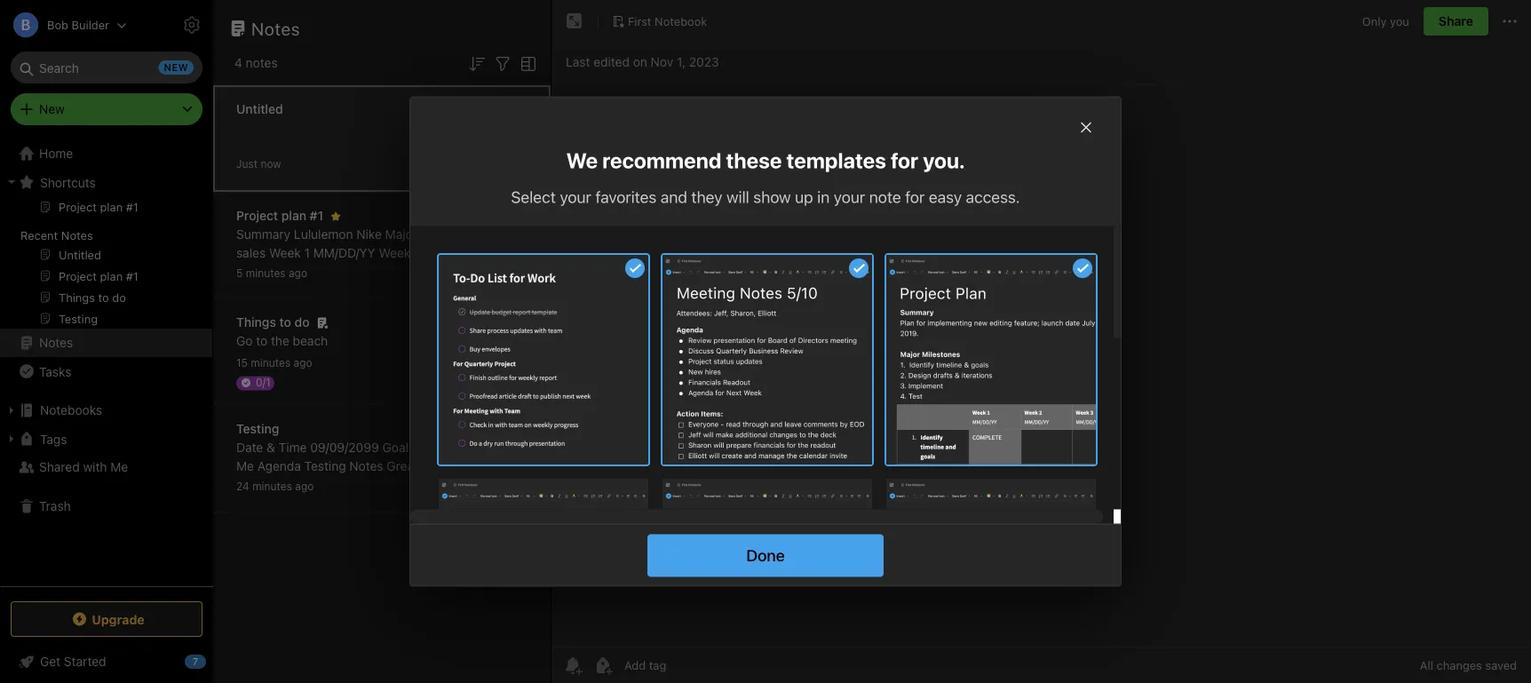 Task type: describe. For each thing, give the bounding box(es) containing it.
up inside date & time 09/09/2099 goal testing attendees me agenda testing notes great action items assignee status clean up meeting notes send out meeting notes and actio...
[[368, 477, 383, 492]]

0 vertical spatial and
[[661, 187, 688, 207]]

0 horizontal spatial testing
[[236, 422, 279, 436]]

go to the beach
[[236, 334, 328, 348]]

summary
[[236, 227, 291, 242]]

note
[[869, 187, 901, 207]]

5 inside summary lululemon nike major milestones 100 sales week 1 mm/dd/yy week 2 mm/dd/yy week 3 mm/dd/yy week 4 mm/dd/yy week 5 mm/dd/yy task 1 task 2 task 3 task 4 le...
[[460, 264, 468, 279]]

first notebook
[[628, 14, 707, 28]]

1 vertical spatial 1
[[331, 283, 337, 298]]

notes up the tasks
[[39, 335, 73, 350]]

1 vertical spatial ago
[[294, 357, 312, 369]]

share button
[[1424, 7, 1489, 36]]

project plan #1
[[236, 208, 323, 223]]

the
[[271, 334, 289, 348]]

major
[[385, 227, 417, 242]]

only
[[1363, 14, 1387, 28]]

notebooks link
[[0, 396, 212, 425]]

do
[[295, 315, 310, 330]]

these
[[726, 148, 782, 173]]

changes
[[1437, 659, 1483, 672]]

in
[[817, 187, 830, 207]]

and inside date & time 09/09/2099 goal testing attendees me agenda testing notes great action items assignee status clean up meeting notes send out meeting notes and actio...
[[322, 496, 343, 511]]

tasks
[[39, 364, 71, 379]]

Search text field
[[23, 52, 190, 84]]

0 vertical spatial notes
[[246, 56, 278, 70]]

untitled
[[236, 102, 283, 116]]

notes link
[[0, 329, 212, 357]]

4 notes
[[235, 56, 278, 70]]

done
[[746, 546, 785, 565]]

beach
[[293, 334, 328, 348]]

tree containing home
[[0, 139, 213, 585]]

0 horizontal spatial 2
[[370, 283, 377, 298]]

nike
[[357, 227, 382, 242]]

le...
[[462, 283, 486, 298]]

2023
[[689, 55, 719, 69]]

summary lululemon nike major milestones 100 sales week 1 mm/dd/yy week 2 mm/dd/yy week 3 mm/dd/yy week 4 mm/dd/yy week 5 mm/dd/yy task 1 task 2 task 3 task 4 le...
[[236, 227, 522, 298]]

tags
[[40, 432, 67, 446]]

&
[[267, 440, 275, 455]]

1,
[[677, 55, 686, 69]]

2 vertical spatial 4
[[451, 283, 459, 298]]

shared with me link
[[0, 453, 212, 481]]

settings image
[[181, 14, 203, 36]]

they
[[692, 187, 723, 207]]

0 horizontal spatial 1
[[304, 246, 310, 260]]

actio...
[[346, 496, 385, 511]]

minutes for testing
[[252, 480, 292, 493]]

trash
[[39, 499, 71, 513]]

0 horizontal spatial 5
[[236, 267, 243, 279]]

easy
[[929, 187, 962, 207]]

project
[[236, 208, 278, 223]]

things
[[236, 315, 276, 330]]

ago for testing
[[295, 480, 314, 493]]

expand note image
[[564, 11, 585, 32]]

15
[[236, 357, 248, 369]]

0 horizontal spatial 4
[[235, 56, 242, 70]]

new
[[39, 102, 65, 116]]

on
[[633, 55, 647, 69]]

out
[[504, 477, 523, 492]]

new button
[[11, 93, 203, 125]]

edited
[[594, 55, 630, 69]]

notebook
[[655, 14, 707, 28]]

goal
[[383, 440, 409, 455]]

1 horizontal spatial 3
[[410, 283, 418, 298]]

clean
[[332, 477, 365, 492]]

1 vertical spatial minutes
[[251, 357, 291, 369]]

go
[[236, 334, 253, 348]]

2 task from the left
[[340, 283, 367, 298]]

home
[[39, 146, 73, 161]]

only you
[[1363, 14, 1410, 28]]

2 your from the left
[[834, 187, 865, 207]]

send
[[471, 477, 501, 492]]

mm/dd/yy down sales
[[247, 264, 309, 279]]

just now
[[236, 158, 281, 170]]

we
[[566, 148, 598, 173]]

1 vertical spatial for
[[905, 187, 925, 207]]

trash link
[[0, 492, 212, 521]]

me inside "link"
[[110, 460, 128, 474]]

notes inside "group"
[[61, 228, 93, 242]]

select
[[511, 187, 556, 207]]

0/1
[[256, 376, 271, 389]]

week up 5 minutes ago
[[269, 246, 301, 260]]

1 vertical spatial testing
[[412, 440, 454, 455]]

notebooks
[[40, 403, 102, 418]]

4 task from the left
[[421, 283, 447, 298]]

24
[[236, 480, 249, 493]]

now
[[261, 158, 281, 170]]

to for go
[[256, 334, 268, 348]]

all
[[1420, 659, 1434, 672]]

select your favorites and they will show up in your note for easy access.
[[511, 187, 1020, 207]]

shortcuts
[[40, 175, 96, 189]]

#1
[[310, 208, 323, 223]]

sales
[[236, 246, 266, 260]]

24 minutes ago
[[236, 480, 314, 493]]

week down 100
[[490, 246, 522, 260]]



Task type: locate. For each thing, give the bounding box(es) containing it.
testing up status
[[304, 459, 346, 473]]

recent notes group
[[0, 196, 212, 336]]

ago down agenda on the left of the page
[[295, 480, 314, 493]]

1 vertical spatial to
[[256, 334, 268, 348]]

task down nike
[[340, 283, 367, 298]]

task left le...
[[421, 283, 447, 298]]

1 horizontal spatial 4
[[348, 264, 356, 279]]

0 vertical spatial for
[[891, 148, 919, 173]]

1 vertical spatial 2
[[370, 283, 377, 298]]

lululemon
[[294, 227, 353, 242]]

2 down nike
[[370, 283, 377, 298]]

agenda
[[257, 459, 301, 473]]

and left they
[[661, 187, 688, 207]]

4 up the untitled
[[235, 56, 242, 70]]

testing
[[236, 422, 279, 436], [412, 440, 454, 455], [304, 459, 346, 473]]

mm/dd/yy down 5 minutes ago
[[236, 283, 298, 298]]

1 vertical spatial and
[[322, 496, 343, 511]]

time
[[279, 440, 307, 455]]

minutes up 0/1
[[251, 357, 291, 369]]

you.
[[923, 148, 965, 173]]

4
[[235, 56, 242, 70], [348, 264, 356, 279], [451, 283, 459, 298]]

notes
[[246, 56, 278, 70], [436, 477, 468, 492], [286, 496, 318, 511]]

to right go
[[256, 334, 268, 348]]

1 horizontal spatial your
[[834, 187, 865, 207]]

1 task from the left
[[302, 283, 328, 298]]

1 vertical spatial 3
[[410, 283, 418, 298]]

me down the date
[[236, 459, 254, 473]]

1 horizontal spatial me
[[236, 459, 254, 473]]

testing up the date
[[236, 422, 279, 436]]

2 vertical spatial testing
[[304, 459, 346, 473]]

saved
[[1486, 659, 1517, 672]]

task up do
[[302, 283, 328, 298]]

3
[[236, 264, 244, 279], [410, 283, 418, 298]]

up
[[795, 187, 813, 207], [368, 477, 383, 492]]

1 vertical spatial up
[[368, 477, 383, 492]]

0 horizontal spatial me
[[110, 460, 128, 474]]

1 vertical spatial 4
[[348, 264, 356, 279]]

add tag image
[[593, 655, 614, 676]]

expand tags image
[[4, 432, 19, 446]]

0 horizontal spatial notes
[[246, 56, 278, 70]]

4 down lululemon
[[348, 264, 356, 279]]

0 vertical spatial meeting
[[386, 477, 432, 492]]

recent notes
[[20, 228, 93, 242]]

upgrade
[[92, 612, 145, 627]]

0 horizontal spatial your
[[560, 187, 592, 207]]

task down major
[[381, 283, 407, 298]]

0 horizontal spatial up
[[368, 477, 383, 492]]

note preview image
[[439, 255, 648, 464], [663, 255, 872, 464], [887, 255, 1096, 464], [439, 478, 648, 683], [663, 478, 872, 683], [887, 478, 1096, 683]]

milestones
[[421, 227, 483, 242]]

attendees
[[457, 440, 516, 455]]

notes up the untitled
[[246, 56, 278, 70]]

last edited on nov 1, 2023
[[566, 55, 719, 69]]

ago for project plan #1
[[289, 267, 307, 279]]

your right in
[[834, 187, 865, 207]]

will
[[727, 187, 749, 207]]

last
[[566, 55, 590, 69]]

tree
[[0, 139, 213, 585]]

1 horizontal spatial 1
[[331, 283, 337, 298]]

to left do
[[279, 315, 291, 330]]

for left 'you.'
[[891, 148, 919, 173]]

me right with
[[110, 460, 128, 474]]

0 horizontal spatial to
[[256, 334, 268, 348]]

week down lululemon
[[313, 264, 345, 279]]

0 vertical spatial 4
[[235, 56, 242, 70]]

action
[[422, 459, 458, 473]]

expand notebooks image
[[4, 403, 19, 418]]

task
[[302, 283, 328, 298], [340, 283, 367, 298], [381, 283, 407, 298], [421, 283, 447, 298]]

0 vertical spatial 1
[[304, 246, 310, 260]]

4 left le...
[[451, 283, 459, 298]]

we recommend these templates for you.
[[566, 148, 965, 173]]

notes down action at the bottom of page
[[436, 477, 468, 492]]

and down clean
[[322, 496, 343, 511]]

testing up action at the bottom of page
[[412, 440, 454, 455]]

minutes down sales
[[246, 267, 286, 279]]

mm/dd/yy down major
[[359, 264, 421, 279]]

notes up 4 notes
[[251, 18, 300, 39]]

plan
[[281, 208, 306, 223]]

1 horizontal spatial and
[[661, 187, 688, 207]]

up up actio...
[[368, 477, 383, 492]]

all changes saved
[[1420, 659, 1517, 672]]

5 down sales
[[236, 267, 243, 279]]

meeting down great
[[386, 477, 432, 492]]

done button
[[648, 534, 884, 577]]

0 horizontal spatial meeting
[[236, 496, 283, 511]]

1 horizontal spatial 5
[[460, 264, 468, 279]]

your
[[560, 187, 592, 207], [834, 187, 865, 207]]

minutes
[[246, 267, 286, 279], [251, 357, 291, 369], [252, 480, 292, 493]]

first notebook button
[[606, 9, 714, 34]]

week down milestones
[[425, 264, 457, 279]]

09/09/2099
[[310, 440, 379, 455]]

meeting down assignee
[[236, 496, 283, 511]]

minutes for project plan #1
[[246, 267, 286, 279]]

2 horizontal spatial notes
[[436, 477, 468, 492]]

notes right recent
[[61, 228, 93, 242]]

minutes down agenda on the left of the page
[[252, 480, 292, 493]]

ago
[[289, 267, 307, 279], [294, 357, 312, 369], [295, 480, 314, 493]]

favorites
[[596, 187, 657, 207]]

access.
[[966, 187, 1020, 207]]

nov
[[651, 55, 674, 69]]

15 minutes ago
[[236, 357, 312, 369]]

2 vertical spatial minutes
[[252, 480, 292, 493]]

2
[[414, 246, 421, 260], [370, 283, 377, 298]]

shortcuts button
[[0, 168, 212, 196]]

ago down lululemon
[[289, 267, 307, 279]]

2 horizontal spatial testing
[[412, 440, 454, 455]]

0 vertical spatial up
[[795, 187, 813, 207]]

mm/dd/yy down lululemon
[[313, 246, 375, 260]]

3 down sales
[[236, 264, 244, 279]]

meeting
[[386, 477, 432, 492], [236, 496, 283, 511]]

0 vertical spatial 3
[[236, 264, 244, 279]]

date & time 09/09/2099 goal testing attendees me agenda testing notes great action items assignee status clean up meeting notes send out meeting notes and actio...
[[236, 440, 523, 511]]

note window element
[[552, 0, 1532, 683]]

1 horizontal spatial meeting
[[386, 477, 432, 492]]

1 horizontal spatial testing
[[304, 459, 346, 473]]

0 vertical spatial to
[[279, 315, 291, 330]]

1 vertical spatial notes
[[436, 477, 468, 492]]

3 down major
[[410, 283, 418, 298]]

3 task from the left
[[381, 283, 407, 298]]

mm/dd/yy down milestones
[[425, 246, 487, 260]]

ago down beach
[[294, 357, 312, 369]]

for right note
[[905, 187, 925, 207]]

2 down major
[[414, 246, 421, 260]]

tags button
[[0, 425, 212, 453]]

shared with me
[[39, 460, 128, 474]]

notes up clean
[[349, 459, 383, 473]]

me inside date & time 09/09/2099 goal testing attendees me agenda testing notes great action items assignee status clean up meeting notes send out meeting notes and actio...
[[236, 459, 254, 473]]

1
[[304, 246, 310, 260], [331, 283, 337, 298]]

0 vertical spatial minutes
[[246, 267, 286, 279]]

show
[[754, 187, 791, 207]]

just
[[236, 158, 258, 170]]

tasks button
[[0, 357, 212, 386]]

assignee
[[236, 477, 289, 492]]

close image
[[1076, 117, 1097, 138]]

notes inside date & time 09/09/2099 goal testing attendees me agenda testing notes great action items assignee status clean up meeting notes send out meeting notes and actio...
[[349, 459, 383, 473]]

status
[[292, 477, 329, 492]]

1 horizontal spatial 2
[[414, 246, 421, 260]]

items
[[462, 459, 493, 473]]

2 horizontal spatial 4
[[451, 283, 459, 298]]

to
[[279, 315, 291, 330], [256, 334, 268, 348]]

me
[[236, 459, 254, 473], [110, 460, 128, 474]]

week down major
[[379, 246, 411, 260]]

1 horizontal spatial up
[[795, 187, 813, 207]]

share
[[1439, 14, 1474, 28]]

5 minutes ago
[[236, 267, 307, 279]]

0 vertical spatial testing
[[236, 422, 279, 436]]

1 your from the left
[[560, 187, 592, 207]]

1 vertical spatial meeting
[[236, 496, 283, 511]]

shared
[[39, 460, 80, 474]]

to for things
[[279, 315, 291, 330]]

0 horizontal spatial and
[[322, 496, 343, 511]]

upgrade button
[[11, 601, 203, 637]]

home link
[[0, 139, 213, 168]]

templates
[[787, 148, 886, 173]]

great
[[387, 459, 418, 473]]

week
[[269, 246, 301, 260], [379, 246, 411, 260], [490, 246, 522, 260], [313, 264, 345, 279], [425, 264, 457, 279]]

you
[[1390, 14, 1410, 28]]

your down we
[[560, 187, 592, 207]]

recommend
[[603, 148, 722, 173]]

things to do
[[236, 315, 310, 330]]

5 up le...
[[460, 264, 468, 279]]

up left in
[[795, 187, 813, 207]]

100
[[486, 227, 507, 242]]

with
[[83, 460, 107, 474]]

Note Editor text field
[[552, 85, 1532, 647]]

1 horizontal spatial to
[[279, 315, 291, 330]]

0 vertical spatial 2
[[414, 246, 421, 260]]

None search field
[[23, 52, 190, 84]]

first
[[628, 14, 652, 28]]

1 horizontal spatial notes
[[286, 496, 318, 511]]

notes down status
[[286, 496, 318, 511]]

add a reminder image
[[562, 655, 584, 676]]

for
[[891, 148, 919, 173], [905, 187, 925, 207]]

0 horizontal spatial 3
[[236, 264, 244, 279]]

recent
[[20, 228, 58, 242]]

2 vertical spatial notes
[[286, 496, 318, 511]]

0 vertical spatial ago
[[289, 267, 307, 279]]

2 vertical spatial ago
[[295, 480, 314, 493]]



Task type: vqa. For each thing, say whether or not it's contained in the screenshot.
first 'tab list' from left
no



